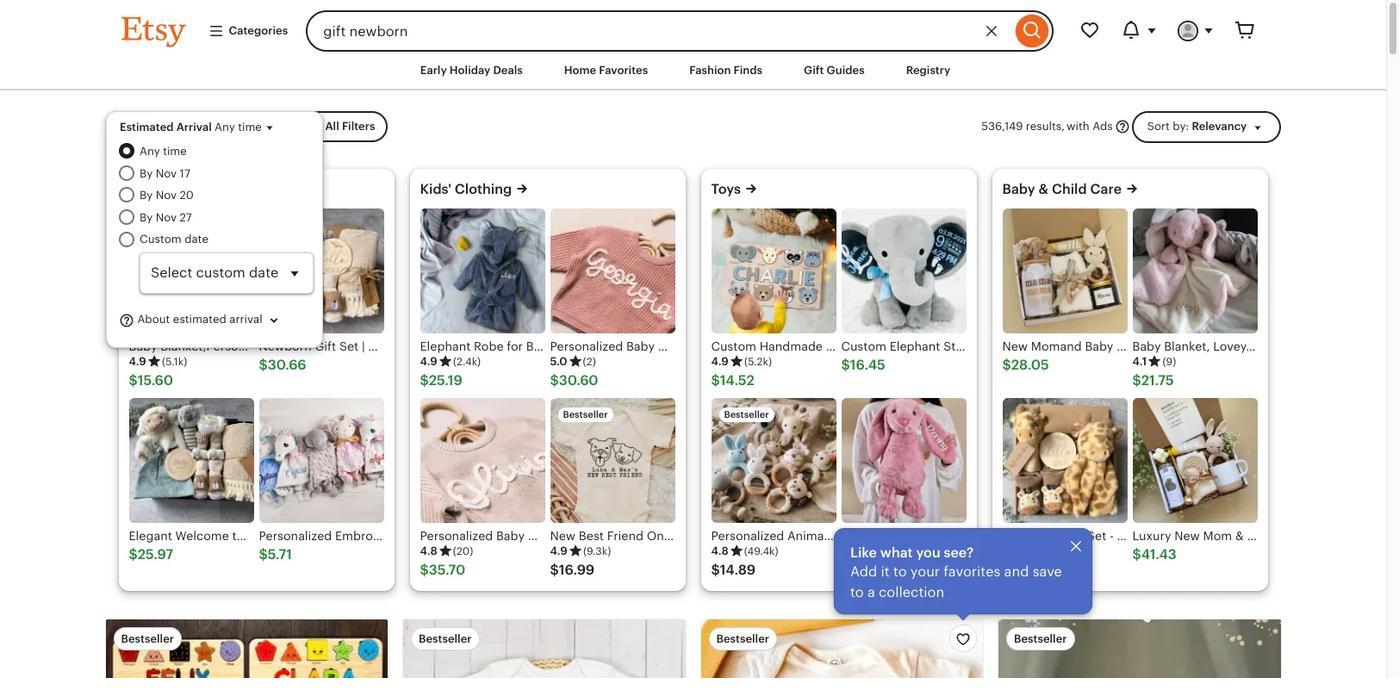 Task type: vqa. For each thing, say whether or not it's contained in the screenshot.


Task type: locate. For each thing, give the bounding box(es) containing it.
(4)
[[875, 546, 888, 558]]

2 horizontal spatial 4.8
[[841, 545, 859, 558]]

luxury new mom & baby gift box for women after birth | baby gift basket, postpartum care package, push present, newborn boys, girls, unisex image
[[1133, 398, 1258, 523]]

16.45
[[850, 357, 886, 373]]

1 vertical spatial nov
[[156, 189, 177, 202]]

bestseller down 14.52
[[724, 409, 769, 420]]

0 horizontal spatial 4.8
[[420, 545, 438, 558]]

any
[[215, 121, 235, 134], [140, 145, 160, 158]]

$ 30.66
[[259, 357, 306, 373]]

4.8 up $ 35.70
[[420, 545, 438, 558]]

0 horizontal spatial product video element
[[106, 619, 388, 678]]

1 vertical spatial by
[[140, 189, 153, 202]]

4.9 up $ 16.99
[[550, 545, 568, 558]]

registry
[[906, 64, 951, 77]]

3 nov from the top
[[156, 211, 177, 224]]

by nov 17
[[140, 167, 190, 180]]

nov for 17
[[156, 167, 177, 180]]

1 by from the top
[[140, 167, 153, 180]]

0 vertical spatial time
[[238, 121, 262, 134]]

by down by nov 17
[[140, 189, 153, 202]]

bestseller for baby shower gift, protected by dog onesie®, protected by pets onesie®, newborn baby gift, personalized baby onesie®, custom dog onesie® image
[[717, 632, 770, 645]]

clothing
[[455, 181, 512, 197]]

nov left 27
[[156, 211, 177, 224]]

2 4.8 from the left
[[711, 545, 729, 558]]

by nov 17 link
[[140, 165, 314, 182]]

1 vertical spatial time
[[163, 145, 187, 158]]

1 bestseller link from the left
[[106, 619, 388, 678]]

custom handmade name puzzle with animals, personalized birthday gift for kids, christmas gifts for toddlers, unique new baby gift, wood toy image
[[711, 209, 836, 334]]

to left a
[[851, 584, 864, 600]]

17
[[180, 167, 190, 180]]

to right it
[[894, 563, 907, 580]]

$ 16.45
[[841, 357, 886, 373]]

2 nov from the top
[[156, 189, 177, 202]]

any time link
[[140, 143, 314, 160]]

personalized embroidered baby shower gifts,personalized baby comforter blankets,custom baby shower gifts,baby gifts for new moms,baby gifts image
[[259, 398, 384, 523]]

536,149 results,
[[982, 120, 1065, 133]]

by:
[[1173, 120, 1189, 133]]

kids'
[[420, 181, 452, 197]]

1 product video element from the left
[[106, 619, 388, 678]]

gift guides link
[[791, 55, 878, 86]]

toys
[[711, 181, 741, 197]]

elegant welcome to the world baby gifts - perfect for baby boys and baby girls image
[[129, 398, 254, 523]]

4.8 up $ 11.70
[[841, 545, 859, 558]]

product video element for "baby girl christmas gift, personalized night light for kids, custom night light, infant christmas gift, personalized lamp, name night light" image at the bottom
[[999, 619, 1281, 678]]

4.8
[[420, 545, 438, 558], [711, 545, 729, 558], [841, 545, 859, 558]]

add
[[851, 563, 877, 580]]

new momand baby gift bundle postpartum care and baby essentials perfect push present and baby showergift|gender-neutral newborn care package image
[[1003, 209, 1128, 334]]

25.97
[[138, 546, 173, 563]]

nov
[[156, 167, 177, 180], [156, 189, 177, 202], [156, 211, 177, 224]]

menu bar
[[90, 52, 1297, 91]]

home favorites
[[564, 64, 648, 77]]

0 horizontal spatial to
[[851, 584, 864, 600]]

0 horizontal spatial any
[[140, 145, 160, 158]]

3 4.8 from the left
[[841, 545, 859, 558]]

you
[[916, 544, 941, 561]]

$ 30.60
[[550, 372, 599, 389]]

2 vertical spatial by
[[140, 211, 153, 224]]

$
[[259, 357, 268, 373], [841, 357, 850, 373], [1003, 357, 1011, 373], [129, 372, 138, 389], [420, 372, 429, 389], [550, 372, 559, 389], [711, 372, 720, 389], [1133, 372, 1142, 389], [129, 546, 138, 563], [259, 546, 268, 563], [1003, 546, 1011, 563], [1133, 546, 1142, 563], [420, 562, 429, 578], [550, 562, 559, 578], [711, 562, 720, 578], [841, 562, 850, 578]]

by down any time
[[140, 167, 153, 180]]

4.8 up the $ 14.89
[[711, 545, 729, 558]]

elephant robe for baby boys, baby bath robe, baby robe with ears, boy baby bathrobe, elephant baby shower gift, elephant baby robe with name image
[[420, 209, 545, 334]]

categories
[[229, 24, 288, 37]]

bestseller down save
[[1014, 632, 1067, 645]]

ads
[[1093, 120, 1113, 133]]

product video element
[[106, 619, 388, 678], [999, 619, 1281, 678]]

21.75
[[1142, 372, 1174, 389]]

536,149
[[982, 120, 1023, 133]]

time up by nov 17
[[163, 145, 187, 158]]

baby & child care link
[[1003, 181, 1122, 197]]

4.9 up $ 25.19
[[420, 355, 438, 368]]

kids' clothing link
[[420, 181, 512, 197]]

time up any time 'link' on the top of page
[[238, 121, 262, 134]]

$ for 19.12
[[1003, 546, 1011, 563]]

4.9 up $ 15.60
[[129, 355, 146, 368]]

2 product video element from the left
[[999, 619, 1281, 678]]

30.60
[[559, 372, 599, 389]]

3 by from the top
[[140, 211, 153, 224]]

4 bestseller link from the left
[[999, 619, 1281, 678]]

all filters button
[[294, 112, 388, 143]]

1 4.8 from the left
[[420, 545, 438, 558]]

2 by from the top
[[140, 189, 153, 202]]

0 horizontal spatial time
[[163, 145, 187, 158]]

to
[[894, 563, 907, 580], [851, 584, 864, 600]]

$ 41.43
[[1133, 546, 1177, 563]]

bestseller down the 14.89
[[717, 632, 770, 645]]

baby
[[1003, 181, 1036, 197]]

2 vertical spatial nov
[[156, 211, 177, 224]]

any inside 'link'
[[140, 145, 160, 158]]

(2)
[[583, 356, 596, 368]]

by nov 27
[[140, 211, 192, 224]]

$ 28.05
[[1003, 357, 1049, 373]]

1 vertical spatial to
[[851, 584, 864, 600]]

35.70
[[429, 562, 466, 578]]

personalized animal crochet rattle | baby shower gift | custom wooden baby rattle | crochet rattle toy | newborn gift for christmas image
[[711, 398, 836, 523]]

0 vertical spatial to
[[894, 563, 907, 580]]

4.9 up $ 14.52
[[711, 355, 729, 368]]

16.99
[[559, 562, 595, 578]]

estimated arrival any time
[[120, 121, 262, 134]]

bestseller down 30.60
[[563, 409, 608, 420]]

1 horizontal spatial product video element
[[999, 619, 1281, 678]]

1 horizontal spatial 4.8
[[711, 545, 729, 558]]

by for by nov 20
[[140, 189, 153, 202]]

4.9 for 16.99
[[550, 545, 568, 558]]

care
[[1091, 181, 1122, 197]]

collection
[[879, 584, 945, 600]]

4.9 for 15.60
[[129, 355, 146, 368]]

a
[[868, 584, 875, 600]]

nov left the "20"
[[156, 189, 177, 202]]

finds
[[734, 64, 763, 77]]

deals
[[493, 64, 523, 77]]

27
[[180, 211, 192, 224]]

bestseller down 35.70
[[419, 632, 472, 645]]

2 bestseller link from the left
[[403, 619, 686, 678]]

date
[[185, 232, 208, 245]]

1 horizontal spatial to
[[894, 563, 907, 580]]

any up any time 'link' on the top of page
[[215, 121, 235, 134]]

0 vertical spatial nov
[[156, 167, 177, 180]]

your
[[911, 563, 940, 580]]

0 vertical spatial any
[[215, 121, 235, 134]]

0 vertical spatial by
[[140, 167, 153, 180]]

1 vertical spatial any
[[140, 145, 160, 158]]

categories banner
[[90, 0, 1297, 52]]

estimated
[[120, 121, 174, 134]]

$ for 28.05
[[1003, 357, 1011, 373]]

1 nov from the top
[[156, 167, 177, 180]]

$ for 30.66
[[259, 357, 268, 373]]

early holiday deals link
[[407, 55, 536, 86]]

4.9
[[129, 355, 146, 368], [420, 355, 438, 368], [711, 355, 729, 368], [550, 545, 568, 558]]

20
[[180, 189, 194, 202]]

11.70
[[850, 562, 882, 578]]

none search field inside categories "banner"
[[306, 10, 1053, 52]]

any down the estimated
[[140, 145, 160, 158]]

$ 15.60
[[129, 372, 173, 389]]

by up custom on the top of the page
[[140, 211, 153, 224]]

tooltip
[[834, 528, 1093, 619]]

5.71
[[268, 546, 292, 563]]

menu bar containing early holiday deals
[[90, 52, 1297, 91]]

select an estimated delivery date option group
[[119, 143, 314, 294]]

1 horizontal spatial time
[[238, 121, 262, 134]]

custom
[[140, 232, 182, 245]]

nov left 17
[[156, 167, 177, 180]]

$ for 11.70
[[841, 562, 850, 578]]

1 horizontal spatial any
[[215, 121, 235, 134]]

filters
[[342, 120, 375, 133]]

None search field
[[306, 10, 1053, 52]]

by for by nov 27
[[140, 211, 153, 224]]

by nov 27 link
[[140, 209, 314, 226]]

4.9 for 14.52
[[711, 355, 729, 368]]

holiday
[[450, 64, 491, 77]]



Task type: describe. For each thing, give the bounding box(es) containing it.
what
[[881, 544, 913, 561]]

$ for 25.97
[[129, 546, 138, 563]]

$ for 14.52
[[711, 372, 720, 389]]

personalised bunny rabbit plush toy,custom embroidered bunny rabbit,monogrammed bunny rabbit plush,bunny soft toy,flower girl proposal gift image
[[841, 398, 966, 523]]

guides
[[827, 64, 865, 77]]

Search for anything text field
[[306, 10, 1011, 52]]

categories button
[[195, 15, 301, 47]]

newborn gift set | baby boy and girl gift | baby gift box for newborns | baby shower present image
[[259, 209, 384, 334]]

it
[[881, 563, 890, 580]]

15.60
[[138, 372, 173, 389]]

nov for 20
[[156, 189, 177, 202]]

$ 21.75
[[1133, 372, 1174, 389]]

like what you see? add it to your favorites and save to a collection
[[851, 544, 1062, 600]]

toys link
[[711, 181, 741, 197]]

product video element for unique personalized baby name puzzles for learning and play | custom wooden toys with educational benefits image
[[106, 619, 388, 678]]

5.0
[[550, 355, 568, 368]]

$ 25.97
[[129, 546, 173, 563]]

bestseller for cute onesie®, funny baby onesie®, feelin' cute might shit myself later baby onesie®, funny poop baby bodysuit, new mom baby shower gift image at bottom left
[[419, 632, 472, 645]]

unique personalized baby name puzzles for learning and play | custom wooden toys with educational benefits image
[[106, 619, 388, 678]]

new best friend onesie®, protected by dog onesie®, personalized dog name onesie®, dog name onesie®, baby shower gift, newborn baby gift image
[[550, 398, 675, 523]]

new baby gift set - ideal for new baby boys or girls - newborn gift box featuring safari animals - perfect for baby showers, welcoming image
[[1003, 398, 1128, 523]]

early
[[420, 64, 447, 77]]

bestseller for the new best friend onesie®, protected by dog onesie®, personalized dog name onesie®, dog name onesie®, baby shower gift, newborn baby gift image
[[563, 409, 608, 420]]

(49.4k)
[[744, 546, 779, 558]]

baby shower gift, protected by dog onesie®, protected by pets onesie®, newborn baby gift, personalized baby onesie®, custom dog onesie® image
[[701, 619, 983, 678]]

custom date
[[140, 232, 208, 245]]

fashion
[[690, 64, 731, 77]]

(5.1k)
[[162, 356, 187, 368]]

cute onesie®, funny baby onesie®, feelin' cute might shit myself later baby onesie®, funny poop baby bodysuit, new mom baby shower gift image
[[403, 619, 686, 678]]

3 bestseller link from the left
[[701, 619, 983, 678]]

$ for 21.75
[[1133, 372, 1142, 389]]

child
[[1052, 181, 1087, 197]]

4.1
[[1133, 355, 1147, 368]]

$ 19.12
[[1003, 546, 1042, 563]]

$ 35.70
[[420, 562, 466, 578]]

nov for 27
[[156, 211, 177, 224]]

home
[[564, 64, 596, 77]]

time inside any time 'link'
[[163, 145, 187, 158]]

19.12
[[1011, 546, 1042, 563]]

$ 16.99
[[550, 562, 595, 578]]

$ for 16.45
[[841, 357, 850, 373]]

gift
[[804, 64, 824, 77]]

save
[[1033, 563, 1062, 580]]

4.8 for 35.70
[[420, 545, 438, 558]]

$ 14.52
[[711, 372, 755, 389]]

sort by: relevancy
[[1148, 120, 1247, 133]]

all
[[325, 120, 339, 133]]

by nov 20
[[140, 189, 194, 202]]

registry link
[[893, 55, 964, 86]]

baby blanket, lovey, personalized blanket, security blanket, luvster, new baby, 16" animal lovey, baby shower gift image
[[1133, 209, 1258, 334]]

$ 14.89
[[711, 562, 756, 578]]

14.52
[[720, 372, 755, 389]]

$ 11.70
[[841, 562, 882, 578]]

all filters
[[325, 120, 375, 133]]

with ads
[[1067, 120, 1113, 133]]

$ for 25.19
[[420, 372, 429, 389]]

$ for 5.71
[[259, 546, 268, 563]]

$ 25.19
[[420, 372, 463, 389]]

with
[[1067, 120, 1090, 133]]

any time
[[140, 145, 187, 158]]

(2.4k)
[[453, 356, 481, 368]]

$ 5.71
[[259, 546, 292, 563]]

by for by nov 17
[[140, 167, 153, 180]]

baby blanket,personalized embroidered name,stroller blanket,newborn baby gift ,soft breathable cotton knit, baby shower gift image
[[129, 209, 254, 334]]

baby girl christmas gift, personalized night light for kids, custom night light, infant christmas gift, personalized lamp, name night light image
[[999, 619, 1281, 678]]

favorites
[[599, 64, 648, 77]]

(5.2k)
[[744, 356, 772, 368]]

4.9 for 25.19
[[420, 355, 438, 368]]

&
[[1039, 181, 1049, 197]]

fashion finds link
[[677, 55, 776, 86]]

$ for 30.60
[[550, 372, 559, 389]]

personalized baby sweater: exquisitely handcrafted name & monogram | timeless keepsake for baby image
[[550, 209, 675, 334]]

25.19
[[429, 372, 463, 389]]

about
[[137, 313, 170, 326]]

arrival
[[176, 121, 212, 134]]

favorites
[[944, 563, 1001, 580]]

$ for 14.89
[[711, 562, 720, 578]]

14.89
[[720, 562, 756, 578]]

by nov 20 link
[[140, 187, 314, 204]]

sort
[[1148, 120, 1170, 133]]

28.05
[[1011, 357, 1049, 373]]

bestseller for personalized animal crochet rattle | baby shower gift | custom wooden baby rattle | crochet rattle toy | newborn gift for christmas "image"
[[724, 409, 769, 420]]

4.8 for 11.70
[[841, 545, 859, 558]]

30.66
[[268, 357, 306, 373]]

$ for 15.60
[[129, 372, 138, 389]]

custom elephant stuffed animal - the perfect baby shower and newborn gift, birth announcement, and warm welcome for the new baby image
[[841, 209, 966, 334]]

$ for 35.70
[[420, 562, 429, 578]]

(9)
[[1163, 356, 1177, 368]]

$ for 16.99
[[550, 562, 559, 578]]

bestseller down the '$ 25.97'
[[121, 632, 174, 645]]

$ for 41.43
[[1133, 546, 1142, 563]]

(9.3k)
[[583, 546, 611, 558]]

kids' clothing
[[420, 181, 512, 197]]

(20)
[[453, 546, 473, 558]]

baby & child care
[[1003, 181, 1122, 197]]

like
[[851, 544, 877, 561]]

home favorites link
[[551, 55, 661, 86]]

personalized baby sweater: custom name and monogram for your cherished niece image
[[420, 398, 545, 523]]

tooltip containing like what you see?
[[834, 528, 1093, 619]]

see?
[[944, 544, 974, 561]]

and
[[1004, 563, 1029, 580]]

4.8 for 14.89
[[711, 545, 729, 558]]



